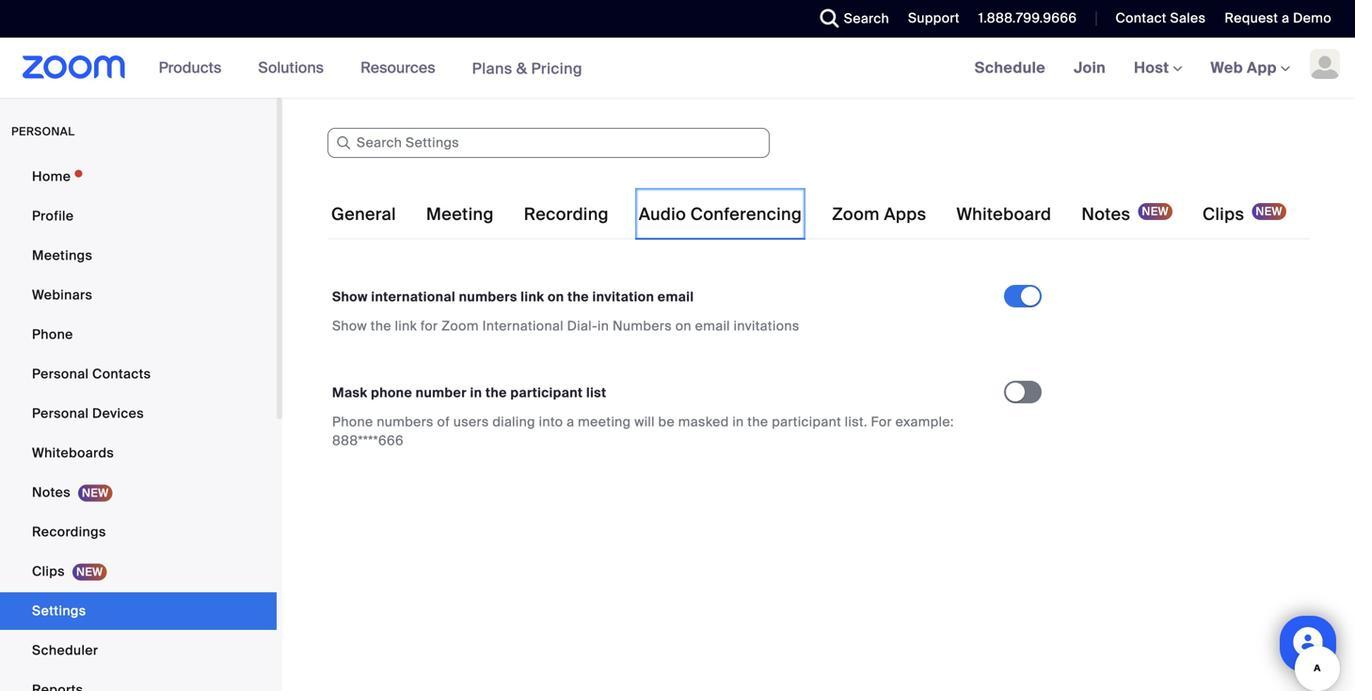 Task type: locate. For each thing, give the bounding box(es) containing it.
0 horizontal spatial participant
[[511, 385, 583, 402]]

clips inside 'link'
[[32, 563, 65, 581]]

mask
[[332, 385, 368, 402]]

of
[[437, 414, 450, 431]]

clips inside tabs of my account settings page tab list
[[1203, 204, 1245, 225]]

1 vertical spatial zoom
[[442, 318, 479, 335]]

international
[[371, 289, 456, 306]]

numbers up international
[[459, 289, 518, 306]]

1 horizontal spatial phone
[[332, 414, 373, 431]]

1 vertical spatial clips
[[32, 563, 65, 581]]

personal contacts link
[[0, 356, 277, 394]]

list.
[[845, 414, 868, 431]]

dialing
[[493, 414, 536, 431]]

app
[[1247, 58, 1277, 78]]

1 vertical spatial personal
[[32, 405, 89, 423]]

phone inside personal menu menu
[[32, 326, 73, 344]]

1 personal from the top
[[32, 366, 89, 383]]

1 vertical spatial email
[[695, 318, 730, 335]]

banner containing products
[[0, 38, 1356, 99]]

the inside phone numbers of users dialing into a meeting will be masked in the participant list. for example: 888****666
[[748, 414, 769, 431]]

email left invitations
[[695, 318, 730, 335]]

0 horizontal spatial link
[[395, 318, 417, 335]]

whiteboard
[[957, 204, 1052, 225]]

support
[[909, 9, 960, 27]]

phone for phone numbers of users dialing into a meeting will be masked in the participant list. for example: 888****666
[[332, 414, 373, 431]]

1 vertical spatial phone
[[332, 414, 373, 431]]

recordings
[[32, 524, 106, 541]]

in down invitation
[[598, 318, 609, 335]]

products button
[[159, 38, 230, 98]]

0 horizontal spatial clips
[[32, 563, 65, 581]]

link
[[521, 289, 545, 306], [395, 318, 417, 335]]

search button
[[807, 0, 894, 38]]

1 vertical spatial participant
[[772, 414, 842, 431]]

1.888.799.9666 button
[[965, 0, 1082, 38], [979, 9, 1077, 27]]

the
[[568, 289, 589, 306], [371, 318, 392, 335], [486, 385, 507, 402], [748, 414, 769, 431]]

1 vertical spatial on
[[676, 318, 692, 335]]

dial-
[[567, 318, 598, 335]]

0 horizontal spatial notes
[[32, 484, 71, 502]]

0 vertical spatial in
[[598, 318, 609, 335]]

zoom left 'apps'
[[832, 204, 880, 225]]

2 show from the top
[[332, 318, 367, 335]]

on up the show the link for zoom international dial-in numbers on email invitations
[[548, 289, 564, 306]]

profile
[[32, 208, 74, 225]]

1 vertical spatial a
[[567, 414, 575, 431]]

personal devices link
[[0, 395, 277, 433]]

0 horizontal spatial phone
[[32, 326, 73, 344]]

1 horizontal spatial link
[[521, 289, 545, 306]]

1 vertical spatial show
[[332, 318, 367, 335]]

contact sales
[[1116, 9, 1206, 27]]

scheduler link
[[0, 633, 277, 670]]

phone down webinars
[[32, 326, 73, 344]]

2 personal from the top
[[32, 405, 89, 423]]

participant
[[511, 385, 583, 402], [772, 414, 842, 431]]

invitation
[[593, 289, 654, 306]]

join
[[1074, 58, 1106, 78]]

will
[[635, 414, 655, 431]]

whiteboards link
[[0, 435, 277, 473]]

0 vertical spatial clips
[[1203, 204, 1245, 225]]

into
[[539, 414, 563, 431]]

personal for personal devices
[[32, 405, 89, 423]]

0 horizontal spatial email
[[658, 289, 694, 306]]

show up mask
[[332, 318, 367, 335]]

link left "for"
[[395, 318, 417, 335]]

participant up into
[[511, 385, 583, 402]]

personal up whiteboards
[[32, 405, 89, 423]]

zoom
[[832, 204, 880, 225], [442, 318, 479, 335]]

the down international
[[371, 318, 392, 335]]

email up the numbers
[[658, 289, 694, 306]]

email
[[658, 289, 694, 306], [695, 318, 730, 335]]

plans & pricing link
[[472, 59, 583, 78], [472, 59, 583, 78]]

contacts
[[92, 366, 151, 383]]

0 vertical spatial phone
[[32, 326, 73, 344]]

show
[[332, 289, 368, 306], [332, 318, 367, 335]]

clips
[[1203, 204, 1245, 225], [32, 563, 65, 581]]

audio conferencing
[[639, 204, 802, 225]]

0 horizontal spatial a
[[567, 414, 575, 431]]

home link
[[0, 158, 277, 196]]

scheduler
[[32, 643, 98, 660]]

personal
[[32, 366, 89, 383], [32, 405, 89, 423]]

Search Settings text field
[[328, 128, 770, 158]]

a
[[1282, 9, 1290, 27], [567, 414, 575, 431]]

apps
[[884, 204, 927, 225]]

contact
[[1116, 9, 1167, 27]]

the up dialing
[[486, 385, 507, 402]]

zoom logo image
[[23, 56, 126, 79]]

recordings link
[[0, 514, 277, 552]]

link up international
[[521, 289, 545, 306]]

personal for personal contacts
[[32, 366, 89, 383]]

1 show from the top
[[332, 289, 368, 306]]

2 vertical spatial in
[[733, 414, 744, 431]]

phone
[[32, 326, 73, 344], [332, 414, 373, 431]]

on right the numbers
[[676, 318, 692, 335]]

the right masked
[[748, 414, 769, 431]]

0 horizontal spatial zoom
[[442, 318, 479, 335]]

0 vertical spatial personal
[[32, 366, 89, 383]]

show for show the link for zoom international dial-in numbers on email invitations
[[332, 318, 367, 335]]

phone inside phone numbers of users dialing into a meeting will be masked in the participant list. for example: 888****666
[[332, 414, 373, 431]]

numbers
[[459, 289, 518, 306], [377, 414, 434, 431]]

a left demo
[[1282, 9, 1290, 27]]

web app
[[1211, 58, 1277, 78]]

whiteboards
[[32, 445, 114, 462]]

banner
[[0, 38, 1356, 99]]

host button
[[1135, 58, 1183, 78]]

in right masked
[[733, 414, 744, 431]]

web app button
[[1211, 58, 1291, 78]]

0 vertical spatial numbers
[[459, 289, 518, 306]]

&
[[517, 59, 527, 78]]

a right into
[[567, 414, 575, 431]]

0 vertical spatial participant
[[511, 385, 583, 402]]

phone numbers of users dialing into a meeting will be masked in the participant list. for example: 888****666
[[332, 414, 954, 450]]

personal menu menu
[[0, 158, 277, 692]]

recording
[[524, 204, 609, 225]]

1 horizontal spatial in
[[598, 318, 609, 335]]

notes
[[1082, 204, 1131, 225], [32, 484, 71, 502]]

support link
[[894, 0, 965, 38], [909, 9, 960, 27]]

1 horizontal spatial a
[[1282, 9, 1290, 27]]

clips link
[[0, 554, 277, 591]]

zoom right "for"
[[442, 318, 479, 335]]

0 vertical spatial zoom
[[832, 204, 880, 225]]

1 horizontal spatial numbers
[[459, 289, 518, 306]]

demo
[[1294, 9, 1332, 27]]

personal devices
[[32, 405, 144, 423]]

1 horizontal spatial notes
[[1082, 204, 1131, 225]]

the up dial-
[[568, 289, 589, 306]]

notes inside tabs of my account settings page tab list
[[1082, 204, 1131, 225]]

users
[[454, 414, 489, 431]]

participant left list.
[[772, 414, 842, 431]]

meeting
[[578, 414, 631, 431]]

in
[[598, 318, 609, 335], [470, 385, 482, 402], [733, 414, 744, 431]]

1 vertical spatial numbers
[[377, 414, 434, 431]]

0 vertical spatial email
[[658, 289, 694, 306]]

0 horizontal spatial on
[[548, 289, 564, 306]]

0 horizontal spatial numbers
[[377, 414, 434, 431]]

zoom inside tabs of my account settings page tab list
[[832, 204, 880, 225]]

0 vertical spatial show
[[332, 289, 368, 306]]

example:
[[896, 414, 954, 431]]

numbers down phone in the left bottom of the page
[[377, 414, 434, 431]]

products
[[159, 58, 222, 78]]

in up users
[[470, 385, 482, 402]]

phone up 888****666 on the left bottom of page
[[332, 414, 373, 431]]

show left international
[[332, 289, 368, 306]]

on
[[548, 289, 564, 306], [676, 318, 692, 335]]

general
[[331, 204, 396, 225]]

plans
[[472, 59, 513, 78]]

1 horizontal spatial zoom
[[832, 204, 880, 225]]

1 horizontal spatial participant
[[772, 414, 842, 431]]

meetings navigation
[[961, 38, 1356, 99]]

personal contacts
[[32, 366, 151, 383]]

2 horizontal spatial in
[[733, 414, 744, 431]]

1 vertical spatial in
[[470, 385, 482, 402]]

meeting
[[426, 204, 494, 225]]

request a demo link
[[1211, 0, 1356, 38], [1225, 9, 1332, 27]]

0 vertical spatial notes
[[1082, 204, 1131, 225]]

in inside phone numbers of users dialing into a meeting will be masked in the participant list. for example: 888****666
[[733, 414, 744, 431]]

1 vertical spatial notes
[[32, 484, 71, 502]]

personal up personal devices
[[32, 366, 89, 383]]

1 horizontal spatial clips
[[1203, 204, 1245, 225]]



Task type: describe. For each thing, give the bounding box(es) containing it.
0 horizontal spatial in
[[470, 385, 482, 402]]

mask phone number in the participant list
[[332, 385, 607, 402]]

for
[[871, 414, 892, 431]]

schedule link
[[961, 38, 1060, 98]]

request
[[1225, 9, 1279, 27]]

settings
[[32, 603, 86, 620]]

0 vertical spatial on
[[548, 289, 564, 306]]

1 horizontal spatial email
[[695, 318, 730, 335]]

home
[[32, 168, 71, 185]]

phone
[[371, 385, 412, 402]]

meetings link
[[0, 237, 277, 275]]

profile link
[[0, 198, 277, 235]]

webinars link
[[0, 277, 277, 314]]

resources button
[[361, 38, 444, 98]]

host
[[1135, 58, 1174, 78]]

solutions
[[258, 58, 324, 78]]

be
[[659, 414, 675, 431]]

schedule
[[975, 58, 1046, 78]]

show for show international numbers link on the invitation email
[[332, 289, 368, 306]]

list
[[586, 385, 607, 402]]

search
[[844, 10, 890, 27]]

profile picture image
[[1310, 49, 1341, 79]]

phone for phone
[[32, 326, 73, 344]]

plans & pricing
[[472, 59, 583, 78]]

product information navigation
[[145, 38, 597, 99]]

devices
[[92, 405, 144, 423]]

a inside phone numbers of users dialing into a meeting will be masked in the participant list. for example: 888****666
[[567, 414, 575, 431]]

invitations
[[734, 318, 800, 335]]

webinars
[[32, 287, 92, 304]]

international
[[483, 318, 564, 335]]

show international numbers link on the invitation email
[[332, 289, 694, 306]]

solutions button
[[258, 38, 332, 98]]

numbers
[[613, 318, 672, 335]]

888****666
[[332, 433, 404, 450]]

request a demo
[[1225, 9, 1332, 27]]

phone link
[[0, 316, 277, 354]]

show the link for zoom international dial-in numbers on email invitations
[[332, 318, 800, 335]]

zoom apps
[[832, 204, 927, 225]]

pricing
[[531, 59, 583, 78]]

join link
[[1060, 38, 1120, 98]]

numbers inside phone numbers of users dialing into a meeting will be masked in the participant list. for example: 888****666
[[377, 414, 434, 431]]

tabs of my account settings page tab list
[[328, 188, 1291, 241]]

notes inside personal menu menu
[[32, 484, 71, 502]]

settings link
[[0, 593, 277, 631]]

web
[[1211, 58, 1244, 78]]

number
[[416, 385, 467, 402]]

participant inside phone numbers of users dialing into a meeting will be masked in the participant list. for example: 888****666
[[772, 414, 842, 431]]

0 vertical spatial a
[[1282, 9, 1290, 27]]

1 horizontal spatial on
[[676, 318, 692, 335]]

personal
[[11, 124, 75, 139]]

audio
[[639, 204, 686, 225]]

0 vertical spatial link
[[521, 289, 545, 306]]

meetings
[[32, 247, 93, 265]]

sales
[[1171, 9, 1206, 27]]

1.888.799.9666
[[979, 9, 1077, 27]]

notes link
[[0, 474, 277, 512]]

resources
[[361, 58, 436, 78]]

conferencing
[[691, 204, 802, 225]]

1 vertical spatial link
[[395, 318, 417, 335]]

masked
[[679, 414, 729, 431]]

for
[[421, 318, 438, 335]]



Task type: vqa. For each thing, say whether or not it's contained in the screenshot.
application
no



